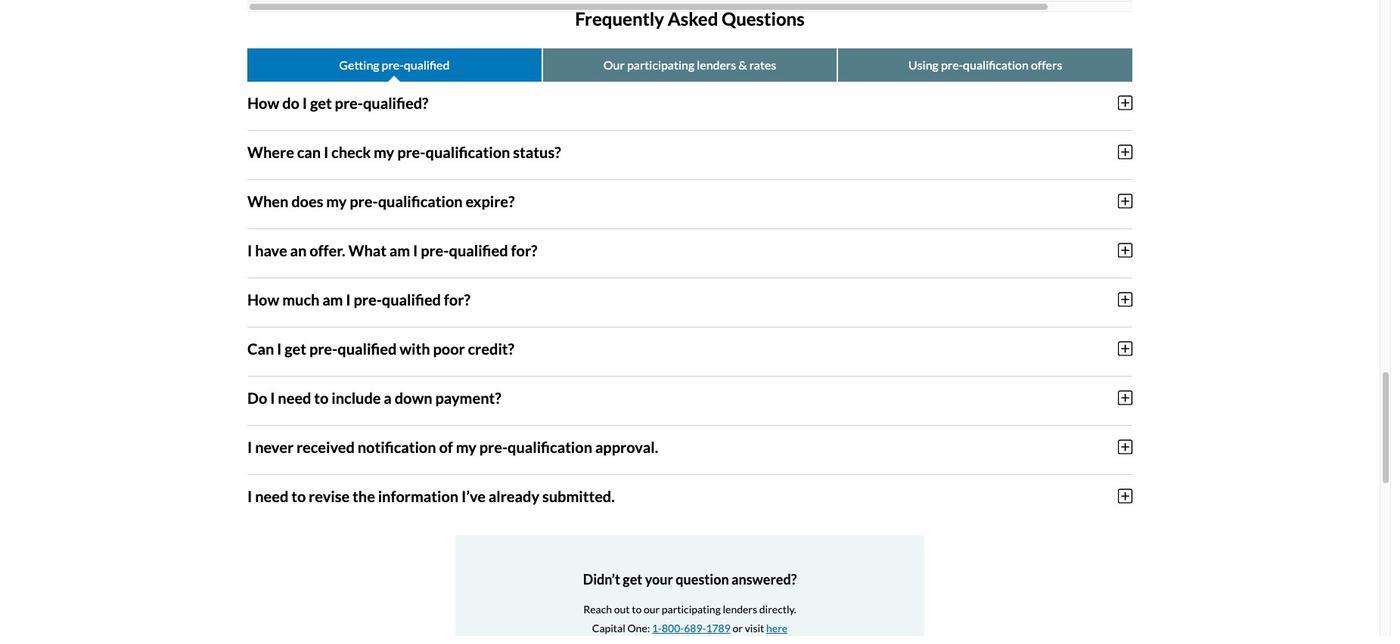 Task type: locate. For each thing, give the bounding box(es) containing it.
1 horizontal spatial am
[[390, 241, 410, 259]]

need right "do"
[[278, 389, 311, 407]]

an
[[290, 241, 307, 259]]

for? up poor
[[444, 290, 471, 308]]

with
[[400, 339, 430, 358]]

1 vertical spatial to
[[291, 487, 306, 505]]

for? inside "button"
[[511, 241, 538, 259]]

1 horizontal spatial get
[[310, 94, 332, 112]]

7 plus square image from the top
[[1118, 488, 1133, 504]]

0 vertical spatial plus square image
[[1118, 291, 1133, 308]]

our participating lenders & rates button
[[543, 48, 837, 81]]

1 horizontal spatial my
[[374, 143, 394, 161]]

for?
[[511, 241, 538, 259], [444, 290, 471, 308]]

am right 'what'
[[390, 241, 410, 259]]

how
[[247, 94, 279, 112], [247, 290, 279, 308]]

participating
[[627, 57, 695, 72], [662, 603, 721, 616]]

i inside "can i get pre-qualified with poor credit?" button
[[277, 339, 282, 358]]

how left much
[[247, 290, 279, 308]]

include
[[332, 389, 381, 407]]

2 vertical spatial to
[[632, 603, 642, 616]]

pre- up 'what'
[[350, 192, 378, 210]]

qualified up 'qualified?'
[[404, 57, 450, 72]]

lenders up the or
[[723, 603, 758, 616]]

0 horizontal spatial for?
[[444, 290, 471, 308]]

approval.
[[595, 438, 659, 456]]

how inside button
[[247, 94, 279, 112]]

2 horizontal spatial to
[[632, 603, 642, 616]]

0 vertical spatial need
[[278, 389, 311, 407]]

i inside how do i get pre-qualified? button
[[303, 94, 307, 112]]

frequently asked questions
[[575, 7, 805, 29]]

pre- down 'what'
[[354, 290, 382, 308]]

1 plus square image from the top
[[1118, 291, 1133, 308]]

how left the do
[[247, 94, 279, 112]]

1 vertical spatial need
[[255, 487, 289, 505]]

plus square image
[[1118, 94, 1133, 111], [1118, 143, 1133, 160], [1118, 193, 1133, 209], [1118, 242, 1133, 258], [1118, 340, 1133, 357], [1118, 389, 1133, 406], [1118, 488, 1133, 504]]

plus square image inside how do i get pre-qualified? button
[[1118, 94, 1133, 111]]

0 horizontal spatial my
[[326, 192, 347, 210]]

lenders left &
[[697, 57, 736, 72]]

1 vertical spatial for?
[[444, 290, 471, 308]]

0 horizontal spatial to
[[291, 487, 306, 505]]

qualification down where can i check my pre-qualification status?
[[378, 192, 463, 210]]

to left revise
[[291, 487, 306, 505]]

plus square image inside do i need to include a down payment? button
[[1118, 389, 1133, 406]]

when does my pre-qualification expire? button
[[247, 180, 1133, 222]]

1 vertical spatial my
[[326, 192, 347, 210]]

am right much
[[322, 290, 343, 308]]

my
[[374, 143, 394, 161], [326, 192, 347, 210], [456, 438, 477, 456]]

i inside i never received notification of my pre-qualification approval. button
[[247, 438, 252, 456]]

or
[[733, 622, 743, 635]]

0 vertical spatial participating
[[627, 57, 695, 72]]

our
[[604, 57, 625, 72]]

2 horizontal spatial my
[[456, 438, 477, 456]]

qualification
[[963, 57, 1029, 72], [426, 143, 510, 161], [378, 192, 463, 210], [508, 438, 593, 456]]

revise
[[309, 487, 350, 505]]

need inside button
[[278, 389, 311, 407]]

3 plus square image from the top
[[1118, 193, 1133, 209]]

2 vertical spatial get
[[623, 571, 643, 588]]

qualification inside frequently asked questions tab list
[[963, 57, 1029, 72]]

1 vertical spatial get
[[285, 339, 306, 358]]

to inside button
[[291, 487, 306, 505]]

plus square image for how much am i pre-qualified for?
[[1118, 291, 1133, 308]]

1 horizontal spatial for?
[[511, 241, 538, 259]]

how much am i pre-qualified for?
[[247, 290, 471, 308]]

lenders
[[697, 57, 736, 72], [723, 603, 758, 616]]

where
[[247, 143, 294, 161]]

didn't get your question answered?
[[583, 571, 797, 588]]

1-800-689-1789 link
[[652, 622, 731, 635]]

my right check
[[374, 143, 394, 161]]

plus square image inside i never received notification of my pre-qualification approval. button
[[1118, 439, 1133, 455]]

received
[[297, 438, 355, 456]]

get
[[310, 94, 332, 112], [285, 339, 306, 358], [623, 571, 643, 588]]

1-
[[652, 622, 662, 635]]

asked
[[668, 7, 718, 29]]

submitted.
[[542, 487, 615, 505]]

to inside reach out to our participating lenders directly. capital one: 1-800-689-1789 or visit here
[[632, 603, 642, 616]]

get left "your"
[[623, 571, 643, 588]]

1 horizontal spatial to
[[314, 389, 329, 407]]

2 plus square image from the top
[[1118, 143, 1133, 160]]

my right does
[[326, 192, 347, 210]]

need
[[278, 389, 311, 407], [255, 487, 289, 505]]

how do i get pre-qualified?
[[247, 94, 429, 112]]

how inside button
[[247, 290, 279, 308]]

i
[[303, 94, 307, 112], [324, 143, 329, 161], [247, 241, 252, 259], [413, 241, 418, 259], [346, 290, 351, 308], [277, 339, 282, 358], [270, 389, 275, 407], [247, 438, 252, 456], [247, 487, 252, 505]]

pre- right using at top right
[[941, 57, 963, 72]]

get right the do
[[310, 94, 332, 112]]

qualified up with on the bottom left of the page
[[382, 290, 441, 308]]

1 vertical spatial am
[[322, 290, 343, 308]]

what
[[348, 241, 387, 259]]

get right "can"
[[285, 339, 306, 358]]

status?
[[513, 143, 561, 161]]

1 plus square image from the top
[[1118, 94, 1133, 111]]

offers
[[1031, 57, 1063, 72]]

to right out
[[632, 603, 642, 616]]

2 vertical spatial my
[[456, 438, 477, 456]]

qualification left offers
[[963, 57, 1029, 72]]

pre- right 'what'
[[421, 241, 449, 259]]

tab list
[[247, 0, 1133, 12]]

your
[[645, 571, 673, 588]]

pre- right of
[[479, 438, 508, 456]]

when
[[247, 192, 289, 210]]

plus square image
[[1118, 291, 1133, 308], [1118, 439, 1133, 455]]

am
[[390, 241, 410, 259], [322, 290, 343, 308]]

plus square image for pre-
[[1118, 242, 1133, 258]]

our
[[644, 603, 660, 616]]

how for how much am i pre-qualified for?
[[247, 290, 279, 308]]

plus square image for payment?
[[1118, 389, 1133, 406]]

never
[[255, 438, 294, 456]]

2 how from the top
[[247, 290, 279, 308]]

qualified down expire?
[[449, 241, 508, 259]]

participating right "our"
[[627, 57, 695, 72]]

reach out to our participating lenders directly. capital one: 1-800-689-1789 or visit here
[[584, 603, 797, 635]]

plus square image inside 'i need to revise the information i've already submitted.' button
[[1118, 488, 1133, 504]]

using pre-qualification offers
[[909, 57, 1063, 72]]

for? down expire?
[[511, 241, 538, 259]]

participating inside reach out to our participating lenders directly. capital one: 1-800-689-1789 or visit here
[[662, 603, 721, 616]]

pre- down getting at the left of the page
[[335, 94, 363, 112]]

6 plus square image from the top
[[1118, 389, 1133, 406]]

qualified?
[[363, 94, 429, 112]]

2 plus square image from the top
[[1118, 439, 1133, 455]]

0 horizontal spatial get
[[285, 339, 306, 358]]

0 vertical spatial for?
[[511, 241, 538, 259]]

1 vertical spatial lenders
[[723, 603, 758, 616]]

qualified inside "button"
[[449, 241, 508, 259]]

1 how from the top
[[247, 94, 279, 112]]

pre-
[[382, 57, 404, 72], [941, 57, 963, 72], [335, 94, 363, 112], [397, 143, 426, 161], [350, 192, 378, 210], [421, 241, 449, 259], [354, 290, 382, 308], [309, 339, 338, 358], [479, 438, 508, 456]]

where can i check my pre-qualification status?
[[247, 143, 561, 161]]

4 plus square image from the top
[[1118, 242, 1133, 258]]

frequently asked questions tab list
[[247, 48, 1133, 81]]

i have an offer. what am i pre-qualified for?
[[247, 241, 538, 259]]

one:
[[628, 622, 650, 635]]

credit?
[[468, 339, 515, 358]]

participating up the 1-800-689-1789 "link"
[[662, 603, 721, 616]]

0 vertical spatial lenders
[[697, 57, 736, 72]]

plus square image inside 'how much am i pre-qualified for?' button
[[1118, 291, 1133, 308]]

qualified inside button
[[382, 290, 441, 308]]

0 vertical spatial am
[[390, 241, 410, 259]]

getting pre-qualified tab panel
[[247, 81, 1133, 523]]

qualified
[[404, 57, 450, 72], [449, 241, 508, 259], [382, 290, 441, 308], [338, 339, 397, 358]]

plus square image inside where can i check my pre-qualification status? button
[[1118, 143, 1133, 160]]

0 vertical spatial how
[[247, 94, 279, 112]]

5 plus square image from the top
[[1118, 340, 1133, 357]]

can
[[247, 339, 274, 358]]

plus square image for i never received notification of my pre-qualification approval.
[[1118, 439, 1133, 455]]

do i need to include a down payment?
[[247, 389, 501, 407]]

to left include
[[314, 389, 329, 407]]

plus square image inside the i have an offer. what am i pre-qualified for? "button"
[[1118, 242, 1133, 258]]

1 vertical spatial plus square image
[[1118, 439, 1133, 455]]

getting pre-qualified button
[[247, 48, 542, 81]]

i inside do i need to include a down payment? button
[[270, 389, 275, 407]]

participating inside button
[[627, 57, 695, 72]]

1 vertical spatial how
[[247, 290, 279, 308]]

i have an offer. what am i pre-qualified for? button
[[247, 229, 1133, 271]]

i never received notification of my pre-qualification approval.
[[247, 438, 659, 456]]

qualified inside frequently asked questions tab list
[[404, 57, 450, 72]]

do
[[282, 94, 300, 112]]

to
[[314, 389, 329, 407], [291, 487, 306, 505], [632, 603, 642, 616]]

how do i get pre-qualified? button
[[247, 81, 1133, 124]]

i inside 'how much am i pre-qualified for?' button
[[346, 290, 351, 308]]

plus square image inside when does my pre-qualification expire? button
[[1118, 193, 1133, 209]]

my right of
[[456, 438, 477, 456]]

when does my pre-qualification expire?
[[247, 192, 515, 210]]

0 vertical spatial to
[[314, 389, 329, 407]]

here link
[[767, 622, 788, 635]]

am inside button
[[322, 290, 343, 308]]

plus square image for status?
[[1118, 143, 1133, 160]]

pre- down much
[[309, 339, 338, 358]]

need down never
[[255, 487, 289, 505]]

1 vertical spatial participating
[[662, 603, 721, 616]]

need inside button
[[255, 487, 289, 505]]

plus square image inside "can i get pre-qualified with poor credit?" button
[[1118, 340, 1133, 357]]

0 horizontal spatial am
[[322, 290, 343, 308]]



Task type: vqa. For each thing, say whether or not it's contained in the screenshot.
the Vehicle
no



Task type: describe. For each thing, give the bounding box(es) containing it.
can i get pre-qualified with poor credit? button
[[247, 327, 1133, 370]]

offer.
[[310, 241, 346, 259]]

am inside "button"
[[390, 241, 410, 259]]

getting pre-qualified
[[339, 57, 450, 72]]

to for i
[[291, 487, 306, 505]]

i need to revise the information i've already submitted. button
[[247, 475, 1133, 517]]

i've
[[462, 487, 486, 505]]

qualification up expire?
[[426, 143, 510, 161]]

using
[[909, 57, 939, 72]]

pre- inside button
[[354, 290, 382, 308]]

have
[[255, 241, 287, 259]]

rates
[[750, 57, 777, 72]]

the
[[353, 487, 375, 505]]

plus square image for already
[[1118, 488, 1133, 504]]

plus square image for credit?
[[1118, 340, 1133, 357]]

800-
[[662, 622, 684, 635]]

much
[[282, 290, 320, 308]]

does
[[291, 192, 323, 210]]

pre- right getting at the left of the page
[[382, 57, 404, 72]]

how for how do i get pre-qualified?
[[247, 94, 279, 112]]

i inside 'i need to revise the information i've already submitted.' button
[[247, 487, 252, 505]]

check
[[331, 143, 371, 161]]

to for reach
[[632, 603, 642, 616]]

didn't
[[583, 571, 620, 588]]

can
[[297, 143, 321, 161]]

do
[[247, 389, 267, 407]]

can i get pre-qualified with poor credit?
[[247, 339, 515, 358]]

of
[[439, 438, 453, 456]]

0 vertical spatial my
[[374, 143, 394, 161]]

for? inside button
[[444, 290, 471, 308]]

frequently
[[575, 7, 664, 29]]

689-
[[684, 622, 706, 635]]

information
[[378, 487, 459, 505]]

1789
[[706, 622, 731, 635]]

2 horizontal spatial get
[[623, 571, 643, 588]]

lenders inside our participating lenders & rates button
[[697, 57, 736, 72]]

directly.
[[760, 603, 797, 616]]

i never received notification of my pre-qualification approval. button
[[247, 426, 1133, 468]]

to inside button
[[314, 389, 329, 407]]

lenders inside reach out to our participating lenders directly. capital one: 1-800-689-1789 or visit here
[[723, 603, 758, 616]]

down
[[395, 389, 433, 407]]

question
[[676, 571, 729, 588]]

where can i check my pre-qualification status? button
[[247, 131, 1133, 173]]

0 vertical spatial get
[[310, 94, 332, 112]]

here
[[767, 622, 788, 635]]

&
[[739, 57, 747, 72]]

pre- inside "button"
[[421, 241, 449, 259]]

already
[[489, 487, 540, 505]]

qualified left with on the bottom left of the page
[[338, 339, 397, 358]]

visit
[[745, 622, 765, 635]]

notification
[[358, 438, 436, 456]]

do i need to include a down payment? button
[[247, 377, 1133, 419]]

pre- down 'qualified?'
[[397, 143, 426, 161]]

answered?
[[732, 571, 797, 588]]

using pre-qualification offers button
[[839, 48, 1133, 81]]

payment?
[[435, 389, 501, 407]]

expire?
[[466, 192, 515, 210]]

i need to revise the information i've already submitted.
[[247, 487, 615, 505]]

i inside where can i check my pre-qualification status? button
[[324, 143, 329, 161]]

a
[[384, 389, 392, 407]]

getting
[[339, 57, 379, 72]]

poor
[[433, 339, 465, 358]]

capital
[[592, 622, 626, 635]]

how much am i pre-qualified for? button
[[247, 278, 1133, 321]]

reach
[[584, 603, 612, 616]]

our participating lenders & rates
[[604, 57, 777, 72]]

out
[[614, 603, 630, 616]]

questions
[[722, 7, 805, 29]]

qualification up submitted.
[[508, 438, 593, 456]]



